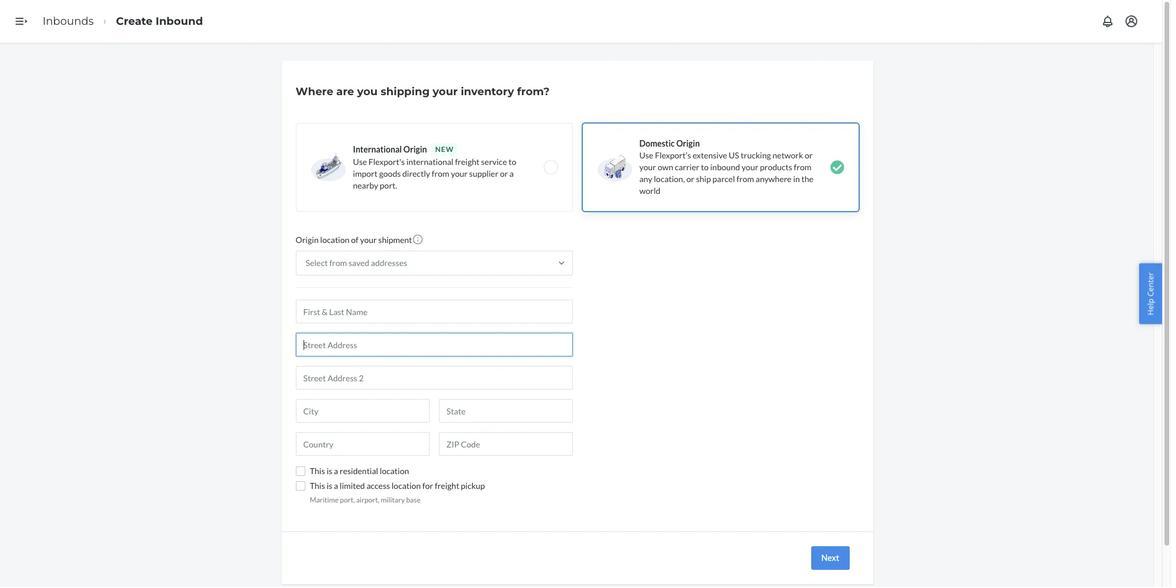 Task type: vqa. For each thing, say whether or not it's contained in the screenshot.
Cost to the middle
no



Task type: locate. For each thing, give the bounding box(es) containing it.
any
[[640, 174, 652, 184]]

use up the import
[[353, 157, 367, 167]]

origin up international
[[403, 144, 427, 154]]

to right service
[[509, 157, 516, 167]]

0 horizontal spatial to
[[509, 157, 516, 167]]

from down international
[[432, 169, 449, 179]]

1 horizontal spatial origin
[[403, 144, 427, 154]]

international
[[406, 157, 453, 167]]

from up the
[[794, 162, 812, 172]]

1 vertical spatial this
[[310, 481, 325, 491]]

1 vertical spatial location
[[380, 466, 409, 476]]

or down service
[[500, 169, 508, 179]]

freight inside use flexport's international freight service to import goods directly from your supplier or a nearby port.
[[455, 157, 480, 167]]

0 horizontal spatial or
[[500, 169, 508, 179]]

select from saved addresses
[[306, 258, 407, 268]]

to inside "domestic origin use flexport's extensive us trucking network or your own carrier to inbound your products from any location, or ship parcel from anywhere in the world"
[[701, 162, 709, 172]]

1 is from the top
[[327, 466, 332, 476]]

City text field
[[296, 400, 429, 423]]

port.
[[380, 181, 397, 191]]

this
[[310, 466, 325, 476], [310, 481, 325, 491]]

world
[[640, 186, 661, 196]]

use down domestic
[[640, 150, 654, 160]]

anywhere
[[756, 174, 792, 184]]

or
[[805, 150, 813, 160], [500, 169, 508, 179], [687, 174, 695, 184]]

2 horizontal spatial or
[[805, 150, 813, 160]]

base
[[406, 496, 421, 505]]

where are you shipping your inventory from?
[[296, 85, 550, 98]]

this for this is a residential location
[[310, 466, 325, 476]]

open navigation image
[[14, 14, 28, 28]]

inbound
[[156, 15, 203, 28]]

use inside use flexport's international freight service to import goods directly from your supplier or a nearby port.
[[353, 157, 367, 167]]

1 this from the top
[[310, 466, 325, 476]]

a left residential
[[334, 466, 338, 476]]

port,
[[340, 496, 355, 505]]

help center button
[[1140, 263, 1162, 324]]

inbound
[[710, 162, 740, 172]]

0 vertical spatial this
[[310, 466, 325, 476]]

location
[[320, 235, 350, 245], [380, 466, 409, 476], [392, 481, 421, 491]]

1 vertical spatial a
[[334, 466, 338, 476]]

or down the carrier
[[687, 174, 695, 184]]

origin
[[676, 138, 700, 149], [403, 144, 427, 154], [296, 235, 319, 245]]

a for this is a residential location
[[334, 466, 338, 476]]

from?
[[517, 85, 550, 98]]

next
[[821, 553, 840, 564]]

a right supplier at top left
[[510, 169, 514, 179]]

or inside use flexport's international freight service to import goods directly from your supplier or a nearby port.
[[500, 169, 508, 179]]

help center
[[1146, 272, 1156, 315]]

2 vertical spatial a
[[334, 481, 338, 491]]

State text field
[[439, 400, 573, 423]]

location,
[[654, 174, 685, 184]]

nearby
[[353, 181, 378, 191]]

directly
[[402, 169, 430, 179]]

location up the base
[[392, 481, 421, 491]]

2 horizontal spatial origin
[[676, 138, 700, 149]]

create inbound link
[[116, 15, 203, 28]]

your left supplier at top left
[[451, 169, 468, 179]]

1 vertical spatial is
[[327, 481, 332, 491]]

a
[[510, 169, 514, 179], [334, 466, 338, 476], [334, 481, 338, 491]]

Country text field
[[296, 433, 429, 456]]

Street Address text field
[[296, 333, 573, 357]]

0 vertical spatial is
[[327, 466, 332, 476]]

0 vertical spatial a
[[510, 169, 514, 179]]

2 is from the top
[[327, 481, 332, 491]]

create
[[116, 15, 153, 28]]

extensive
[[693, 150, 727, 160]]

use flexport's international freight service to import goods directly from your supplier or a nearby port.
[[353, 157, 516, 191]]

addresses
[[371, 258, 407, 268]]

location left 'of'
[[320, 235, 350, 245]]

ZIP Code text field
[[439, 433, 573, 456]]

next button
[[811, 547, 850, 571]]

freight right 'for'
[[435, 481, 459, 491]]

you
[[357, 85, 378, 98]]

to up ship
[[701, 162, 709, 172]]

from
[[794, 162, 812, 172], [432, 169, 449, 179], [737, 174, 754, 184], [329, 258, 347, 268]]

shipment
[[378, 235, 412, 245]]

create inbound
[[116, 15, 203, 28]]

or right network
[[805, 150, 813, 160]]

location up this is a limited access location for freight pickup
[[380, 466, 409, 476]]

1 horizontal spatial use
[[640, 150, 654, 160]]

inventory
[[461, 85, 514, 98]]

0 vertical spatial location
[[320, 235, 350, 245]]

freight up supplier at top left
[[455, 157, 480, 167]]

origin location of your shipment
[[296, 235, 412, 245]]

to
[[509, 157, 516, 167], [701, 162, 709, 172]]

goods
[[379, 169, 401, 179]]

of
[[351, 235, 359, 245]]

1 horizontal spatial to
[[701, 162, 709, 172]]

2 this from the top
[[310, 481, 325, 491]]

network
[[773, 150, 803, 160]]

saved
[[349, 258, 369, 268]]

from right parcel
[[737, 174, 754, 184]]

0 horizontal spatial use
[[353, 157, 367, 167]]

origin up flexport's
[[676, 138, 700, 149]]

origin up select
[[296, 235, 319, 245]]

parcel
[[713, 174, 735, 184]]

a left limited
[[334, 481, 338, 491]]

flexport's
[[655, 150, 691, 160]]

access
[[367, 481, 390, 491]]

center
[[1146, 272, 1156, 297]]

freight
[[455, 157, 480, 167], [435, 481, 459, 491]]

origin for international
[[403, 144, 427, 154]]

origin for domestic
[[676, 138, 700, 149]]

use
[[640, 150, 654, 160], [353, 157, 367, 167]]

residential
[[340, 466, 378, 476]]

your down trucking
[[742, 162, 759, 172]]

from left saved
[[329, 258, 347, 268]]

is
[[327, 466, 332, 476], [327, 481, 332, 491]]

origin inside "domestic origin use flexport's extensive us trucking network or your own carrier to inbound your products from any location, or ship parcel from anywhere in the world"
[[676, 138, 700, 149]]

your
[[433, 85, 458, 98], [640, 162, 656, 172], [742, 162, 759, 172], [451, 169, 468, 179], [360, 235, 377, 245]]

None checkbox
[[296, 467, 305, 476], [296, 482, 305, 491], [296, 467, 305, 476], [296, 482, 305, 491]]

0 vertical spatial freight
[[455, 157, 480, 167]]

help
[[1146, 299, 1156, 315]]



Task type: describe. For each thing, give the bounding box(es) containing it.
import
[[353, 169, 378, 179]]

a for this is a limited access location for freight pickup
[[334, 481, 338, 491]]

inbounds link
[[43, 15, 94, 28]]

shipping
[[381, 85, 430, 98]]

to inside use flexport's international freight service to import goods directly from your supplier or a nearby port.
[[509, 157, 516, 167]]

Street Address 2 text field
[[296, 366, 573, 390]]

check circle image
[[830, 160, 844, 175]]

supplier
[[469, 169, 499, 179]]

your right 'of'
[[360, 235, 377, 245]]

domestic origin use flexport's extensive us trucking network or your own carrier to inbound your products from any location, or ship parcel from anywhere in the world
[[640, 138, 814, 196]]

use inside "domestic origin use flexport's extensive us trucking network or your own carrier to inbound your products from any location, or ship parcel from anywhere in the world"
[[640, 150, 654, 160]]

1 vertical spatial freight
[[435, 481, 459, 491]]

in
[[793, 174, 800, 184]]

trucking
[[741, 150, 771, 160]]

this for this is a limited access location for freight pickup
[[310, 481, 325, 491]]

is for limited
[[327, 481, 332, 491]]

open notifications image
[[1101, 14, 1115, 28]]

carrier
[[675, 162, 700, 172]]

new
[[435, 145, 454, 154]]

this is a limited access location for freight pickup
[[310, 481, 485, 491]]

flexport's
[[369, 157, 405, 167]]

1 horizontal spatial or
[[687, 174, 695, 184]]

open account menu image
[[1125, 14, 1139, 28]]

domestic
[[640, 138, 675, 149]]

products
[[760, 162, 792, 172]]

select
[[306, 258, 328, 268]]

international origin
[[353, 144, 427, 154]]

First & Last Name text field
[[296, 300, 573, 324]]

maritime port, airport, military base
[[310, 496, 421, 505]]

the
[[802, 174, 814, 184]]

this is a residential location
[[310, 466, 409, 476]]

maritime
[[310, 496, 339, 505]]

pickup
[[461, 481, 485, 491]]

military
[[381, 496, 405, 505]]

2 vertical spatial location
[[392, 481, 421, 491]]

inbounds
[[43, 15, 94, 28]]

us
[[729, 150, 739, 160]]

0 horizontal spatial origin
[[296, 235, 319, 245]]

a inside use flexport's international freight service to import goods directly from your supplier or a nearby port.
[[510, 169, 514, 179]]

ship
[[696, 174, 711, 184]]

breadcrumbs navigation
[[33, 4, 212, 39]]

your up any in the top right of the page
[[640, 162, 656, 172]]

for
[[423, 481, 433, 491]]

is for residential
[[327, 466, 332, 476]]

from inside use flexport's international freight service to import goods directly from your supplier or a nearby port.
[[432, 169, 449, 179]]

where
[[296, 85, 333, 98]]

airport,
[[356, 496, 379, 505]]

service
[[481, 157, 507, 167]]

your right shipping
[[433, 85, 458, 98]]

are
[[336, 85, 354, 98]]

own
[[658, 162, 673, 172]]

your inside use flexport's international freight service to import goods directly from your supplier or a nearby port.
[[451, 169, 468, 179]]

international
[[353, 144, 402, 154]]

limited
[[340, 481, 365, 491]]



